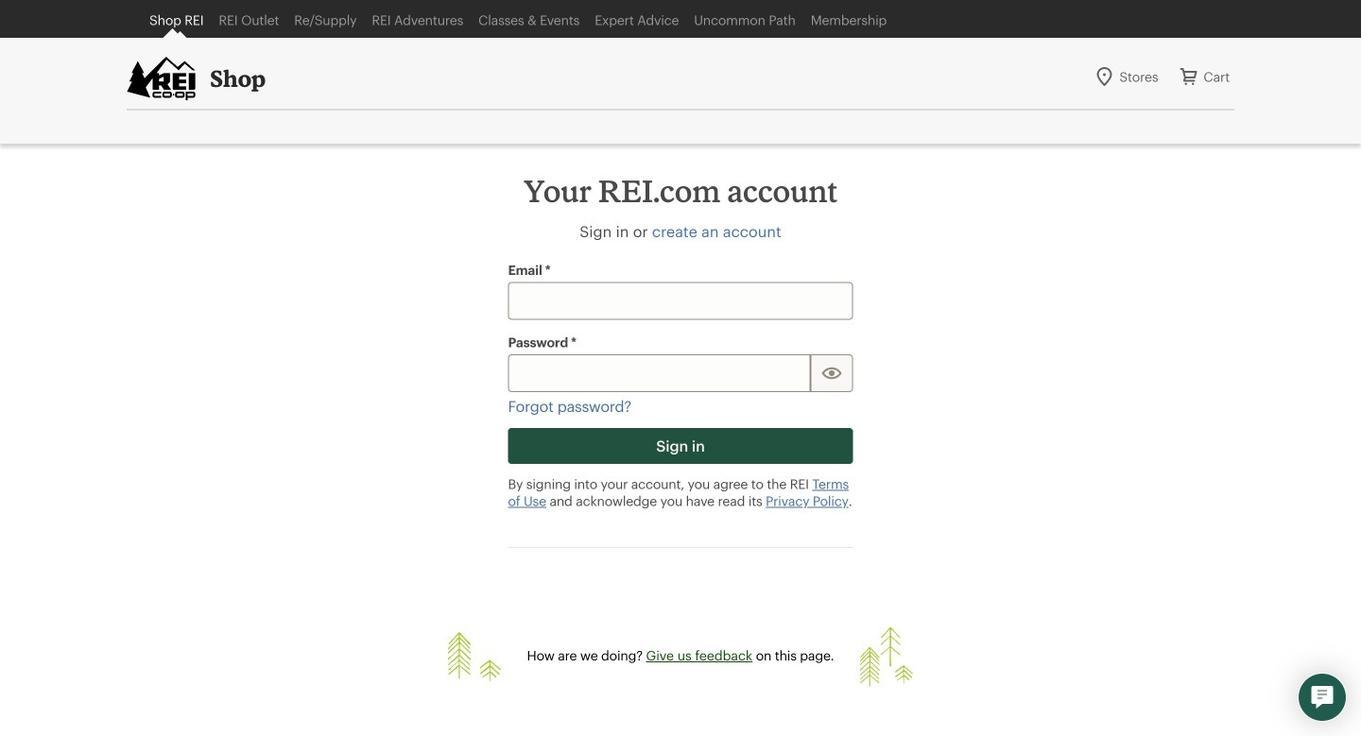 Task type: vqa. For each thing, say whether or not it's contained in the screenshot.
first  image from right
yes



Task type: locate. For each thing, give the bounding box(es) containing it.
None password field
[[508, 355, 811, 392]]

footer
[[0, 571, 1361, 736]]

 image
[[448, 628, 501, 687], [860, 628, 913, 687]]

None email field
[[508, 282, 853, 320]]

0 horizontal spatial  image
[[448, 628, 501, 687]]

show password image
[[820, 362, 844, 385]]

live chat image
[[1311, 686, 1334, 709]]

banner
[[0, 0, 1361, 144]]

1 horizontal spatial  image
[[860, 628, 913, 687]]



Task type: describe. For each thing, give the bounding box(es) containing it.
go to rei.com home page image
[[127, 56, 196, 101]]

2  image from the left
[[860, 628, 913, 687]]

1  image from the left
[[448, 628, 501, 687]]



